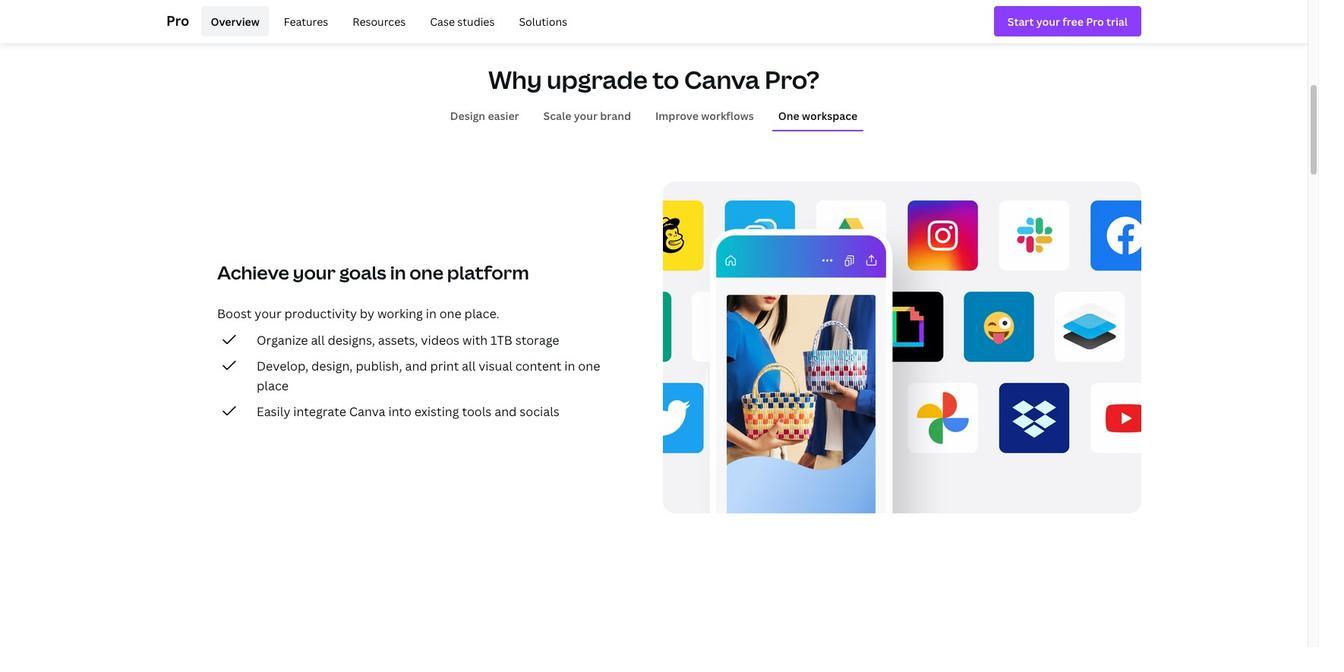 Task type: locate. For each thing, give the bounding box(es) containing it.
working
[[378, 305, 423, 322]]

0 vertical spatial one
[[410, 260, 444, 285]]

1 vertical spatial and
[[495, 403, 517, 420]]

existing
[[415, 403, 459, 420]]

design
[[450, 108, 486, 123]]

canva
[[685, 63, 760, 96], [349, 403, 386, 420]]

canva up workflows at the right top of page
[[685, 63, 760, 96]]

0 vertical spatial canva
[[685, 63, 760, 96]]

2 vertical spatial your
[[255, 305, 282, 322]]

all right print
[[462, 358, 476, 375]]

socials
[[520, 403, 560, 420]]

why
[[488, 63, 542, 96]]

your for achieve
[[293, 260, 336, 285]]

canva left into
[[349, 403, 386, 420]]

workspace
[[802, 108, 858, 123]]

0 vertical spatial in
[[390, 260, 406, 285]]

your up organize
[[255, 305, 282, 322]]

menu bar inside pro element
[[196, 6, 577, 36]]

easily
[[257, 403, 291, 420]]

all down productivity
[[311, 332, 325, 349]]

pro?
[[765, 63, 820, 96]]

0 horizontal spatial canva
[[349, 403, 386, 420]]

assets,
[[378, 332, 418, 349]]

features
[[284, 14, 329, 28]]

1 horizontal spatial in
[[426, 305, 437, 322]]

1 vertical spatial all
[[462, 358, 476, 375]]

in right content
[[565, 358, 576, 375]]

1 horizontal spatial canva
[[685, 63, 760, 96]]

in up videos
[[426, 305, 437, 322]]

menu bar
[[196, 6, 577, 36]]

your inside button
[[574, 108, 598, 123]]

in inside develop, design, publish, and print all visual content in one place
[[565, 358, 576, 375]]

one workspace button
[[773, 101, 864, 130]]

and
[[405, 358, 428, 375], [495, 403, 517, 420]]

productivity
[[285, 305, 357, 322]]

your for boost
[[255, 305, 282, 322]]

storage
[[516, 332, 560, 349]]

workflows
[[701, 108, 754, 123]]

solutions
[[519, 14, 568, 28]]

1 vertical spatial in
[[426, 305, 437, 322]]

0 vertical spatial and
[[405, 358, 428, 375]]

your right scale
[[574, 108, 598, 123]]

0 horizontal spatial and
[[405, 358, 428, 375]]

one inside develop, design, publish, and print all visual content in one place
[[578, 358, 601, 375]]

scale your brand
[[544, 108, 631, 123]]

case studies
[[430, 14, 495, 28]]

develop,
[[257, 358, 309, 375]]

1 vertical spatial your
[[293, 260, 336, 285]]

place.
[[465, 305, 500, 322]]

by
[[360, 305, 375, 322]]

to
[[653, 63, 680, 96]]

develop, design, publish, and print all visual content in one place
[[257, 358, 601, 394]]

in
[[390, 260, 406, 285], [426, 305, 437, 322], [565, 358, 576, 375]]

1 horizontal spatial all
[[462, 358, 476, 375]]

scale
[[544, 108, 572, 123]]

0 horizontal spatial in
[[390, 260, 406, 285]]

one up working
[[410, 260, 444, 285]]

and right tools on the left of page
[[495, 403, 517, 420]]

one right content
[[578, 358, 601, 375]]

organize all designs, assets, videos with 1tb storage
[[257, 332, 560, 349]]

2 vertical spatial one
[[578, 358, 601, 375]]

0 vertical spatial your
[[574, 108, 598, 123]]

achieve
[[217, 260, 289, 285]]

brand
[[600, 108, 631, 123]]

one up videos
[[440, 305, 462, 322]]

place
[[257, 378, 289, 394]]

and down organize all designs, assets, videos with 1tb storage
[[405, 358, 428, 375]]

with
[[463, 332, 488, 349]]

1 vertical spatial canva
[[349, 403, 386, 420]]

case studies link
[[421, 6, 504, 36]]

0 horizontal spatial all
[[311, 332, 325, 349]]

in right goals
[[390, 260, 406, 285]]

0 horizontal spatial your
[[255, 305, 282, 322]]

solutions link
[[510, 6, 577, 36]]

studies
[[458, 14, 495, 28]]

2 horizontal spatial in
[[565, 358, 576, 375]]

2 horizontal spatial your
[[574, 108, 598, 123]]

improve
[[656, 108, 699, 123]]

pro
[[166, 11, 190, 29]]

1 vertical spatial one
[[440, 305, 462, 322]]

all inside develop, design, publish, and print all visual content in one place
[[462, 358, 476, 375]]

all
[[311, 332, 325, 349], [462, 358, 476, 375]]

your up productivity
[[293, 260, 336, 285]]

menu bar containing overview
[[196, 6, 577, 36]]

one
[[410, 260, 444, 285], [440, 305, 462, 322], [578, 358, 601, 375]]

design,
[[311, 358, 353, 375]]

print
[[430, 358, 459, 375]]

1 horizontal spatial your
[[293, 260, 336, 285]]

overview
[[211, 14, 260, 28]]

2 vertical spatial in
[[565, 358, 576, 375]]

your
[[574, 108, 598, 123], [293, 260, 336, 285], [255, 305, 282, 322]]



Task type: describe. For each thing, give the bounding box(es) containing it.
improve workflows button
[[650, 101, 760, 130]]

platform
[[447, 260, 529, 285]]

0 vertical spatial all
[[311, 332, 325, 349]]

goals
[[340, 260, 387, 285]]

publish,
[[356, 358, 402, 375]]

resources link
[[344, 6, 415, 36]]

case
[[430, 14, 455, 28]]

overview link
[[202, 6, 269, 36]]

tools
[[462, 403, 492, 420]]

one workspace
[[779, 108, 858, 123]]

content
[[516, 358, 562, 375]]

1 horizontal spatial and
[[495, 403, 517, 420]]

design easier button
[[444, 101, 525, 130]]

pro element
[[166, 0, 1142, 43]]

why upgrade to canva pro?
[[488, 63, 820, 96]]

into
[[389, 403, 412, 420]]

improve workflows
[[656, 108, 754, 123]]

upgrade
[[547, 63, 648, 96]]

easier
[[488, 108, 519, 123]]

visual
[[479, 358, 513, 375]]

boost your productivity by working in one place.
[[217, 305, 500, 322]]

videos
[[421, 332, 460, 349]]

achieve your goals in one platform
[[217, 260, 529, 285]]

designs,
[[328, 332, 375, 349]]

and inside develop, design, publish, and print all visual content in one place
[[405, 358, 428, 375]]

design easier
[[450, 108, 519, 123]]

resources
[[353, 14, 406, 28]]

1tb
[[491, 332, 513, 349]]

easily integrate canva into existing tools and socials
[[257, 403, 560, 420]]

one
[[779, 108, 800, 123]]

your for scale
[[574, 108, 598, 123]]

integrate
[[293, 403, 346, 420]]

organize
[[257, 332, 308, 349]]

scale your brand button
[[538, 101, 637, 130]]

boost
[[217, 305, 252, 322]]

features link
[[275, 6, 338, 36]]



Task type: vqa. For each thing, say whether or not it's contained in the screenshot.
Top level navigation element
no



